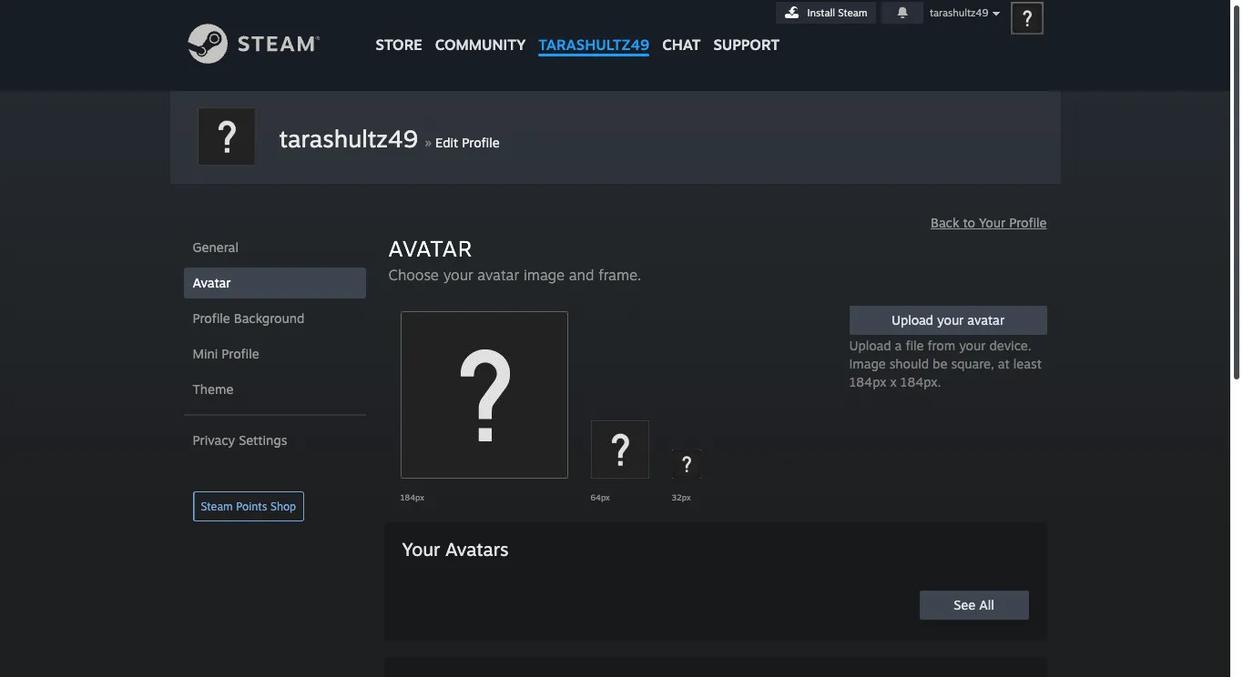 Task type: vqa. For each thing, say whether or not it's contained in the screenshot.
Upload your avatar Upload
yes



Task type: locate. For each thing, give the bounding box(es) containing it.
steam left points
[[201, 500, 233, 514]]

2 vertical spatial tarashultz49
[[279, 124, 418, 153]]

px
[[415, 493, 424, 503], [601, 493, 610, 503], [682, 493, 691, 503]]

1 vertical spatial your
[[937, 312, 964, 328]]

profile inside 'link'
[[222, 346, 259, 362]]

profile right edit
[[462, 135, 500, 150]]

upload inside "button"
[[891, 312, 933, 328]]

0 horizontal spatial avatar
[[193, 275, 231, 291]]

your right to
[[979, 215, 1006, 230]]

avatar up device.
[[967, 312, 1005, 328]]

upload for upload your avatar
[[891, 312, 933, 328]]

avatar
[[478, 266, 519, 284], [967, 312, 1005, 328]]

1 horizontal spatial avatar
[[388, 235, 473, 262]]

px right the 64 px
[[682, 493, 691, 503]]

avatar up 'choose'
[[388, 235, 473, 262]]

1 horizontal spatial px
[[601, 493, 610, 503]]

0 vertical spatial avatar
[[478, 266, 519, 284]]

»
[[425, 133, 432, 151]]

1 vertical spatial your
[[402, 538, 440, 561]]

avatar link
[[184, 268, 366, 299]]

should
[[889, 356, 929, 372]]

device.
[[989, 338, 1031, 353]]

to
[[963, 215, 975, 230]]

steam right install
[[838, 6, 867, 19]]

upload up file
[[891, 312, 933, 328]]

184 px
[[400, 493, 424, 503]]

shop
[[270, 500, 296, 514]]

privacy settings link
[[184, 425, 366, 456]]

0 vertical spatial avatar
[[388, 235, 473, 262]]

profile right mini
[[222, 346, 259, 362]]

install
[[807, 6, 835, 19]]

community
[[435, 36, 526, 54]]

be
[[933, 356, 947, 372]]

upload for upload a file from your device. image should be square, at least 184px x 184px.
[[849, 338, 891, 353]]

2 vertical spatial your
[[959, 338, 986, 353]]

1 px from the left
[[415, 493, 424, 503]]

back to your profile
[[931, 215, 1047, 230]]

0 vertical spatial upload
[[891, 312, 933, 328]]

tarashultz49 link
[[532, 0, 656, 62], [279, 124, 418, 153]]

0 horizontal spatial tarashultz49
[[279, 124, 418, 153]]

32 px
[[672, 493, 691, 503]]

your down 184 px
[[402, 538, 440, 561]]

upload up image
[[849, 338, 891, 353]]

support
[[713, 36, 780, 54]]

avatar left image
[[478, 266, 519, 284]]

upload
[[891, 312, 933, 328], [849, 338, 891, 353]]

3 px from the left
[[682, 493, 691, 503]]

edit profile link
[[435, 135, 500, 150]]

1 vertical spatial tarashultz49 link
[[279, 124, 418, 153]]

0 horizontal spatial avatar
[[478, 266, 519, 284]]

image
[[524, 266, 565, 284]]

profile background link
[[184, 303, 366, 334]]

1 horizontal spatial avatar
[[967, 312, 1005, 328]]

upload inside upload a file from your device. image should be square, at least 184px x 184px.
[[849, 338, 891, 353]]

2 horizontal spatial tarashultz49
[[930, 6, 988, 19]]

32
[[672, 493, 682, 503]]

0 horizontal spatial px
[[415, 493, 424, 503]]

px left 32
[[601, 493, 610, 503]]

image
[[849, 356, 886, 372]]

1 horizontal spatial tarashultz49 link
[[532, 0, 656, 62]]

0 horizontal spatial your
[[402, 538, 440, 561]]

1 vertical spatial avatar
[[967, 312, 1005, 328]]

and
[[569, 266, 594, 284]]

steam inside steam points shop link
[[201, 500, 233, 514]]

your inside avatar choose your avatar image and frame.
[[443, 266, 473, 284]]

1 horizontal spatial steam
[[838, 6, 867, 19]]

tarashultz49 » edit profile
[[279, 124, 500, 153]]

support link
[[707, 0, 786, 58]]

points
[[236, 500, 267, 514]]

your
[[443, 266, 473, 284], [937, 312, 964, 328], [959, 338, 986, 353]]

avatar down the general
[[193, 275, 231, 291]]

1 vertical spatial steam
[[201, 500, 233, 514]]

steam
[[838, 6, 867, 19], [201, 500, 233, 514]]

px up your avatars
[[415, 493, 424, 503]]

64 px
[[591, 493, 610, 503]]

your inside upload a file from your device. image should be square, at least 184px x 184px.
[[959, 338, 986, 353]]

mini
[[193, 346, 218, 362]]

edit
[[435, 135, 458, 150]]

from
[[928, 338, 955, 353]]

0 vertical spatial steam
[[838, 6, 867, 19]]

2 horizontal spatial px
[[682, 493, 691, 503]]

tarashultz49 link left »
[[279, 124, 418, 153]]

privacy
[[193, 433, 235, 448]]

px for 184 px
[[415, 493, 424, 503]]

0 vertical spatial your
[[443, 266, 473, 284]]

upload your avatar
[[891, 312, 1005, 328]]

avatars
[[445, 538, 509, 561]]

your right 'choose'
[[443, 266, 473, 284]]

your up square,
[[959, 338, 986, 353]]

0 vertical spatial your
[[979, 215, 1006, 230]]

1 horizontal spatial your
[[979, 215, 1006, 230]]

1 vertical spatial avatar
[[193, 275, 231, 291]]

frame.
[[598, 266, 641, 284]]

avatar
[[388, 235, 473, 262], [193, 275, 231, 291]]

0 horizontal spatial steam
[[201, 500, 233, 514]]

1 vertical spatial upload
[[849, 338, 891, 353]]

2 px from the left
[[601, 493, 610, 503]]

store
[[376, 36, 422, 54]]

theme
[[193, 382, 233, 397]]

1 horizontal spatial tarashultz49
[[539, 36, 650, 54]]

install steam
[[807, 6, 867, 19]]

a
[[895, 338, 902, 353]]

184
[[400, 493, 415, 503]]

profile
[[462, 135, 500, 150], [1009, 215, 1047, 230], [193, 311, 230, 326], [222, 346, 259, 362]]

avatar choose your avatar image and frame.
[[388, 235, 641, 284]]

avatar inside avatar choose your avatar image and frame.
[[388, 235, 473, 262]]

your up from
[[937, 312, 964, 328]]

tarashultz49
[[930, 6, 988, 19], [539, 36, 650, 54], [279, 124, 418, 153]]

avatar for avatar
[[193, 275, 231, 291]]

your
[[979, 215, 1006, 230], [402, 538, 440, 561]]

tarashultz49 link left chat
[[532, 0, 656, 62]]

steam points shop
[[201, 500, 296, 514]]



Task type: describe. For each thing, give the bounding box(es) containing it.
square,
[[951, 356, 994, 372]]

choose
[[388, 266, 439, 284]]

least
[[1013, 356, 1042, 372]]

back to your profile link
[[931, 215, 1047, 230]]

back
[[931, 215, 959, 230]]

settings
[[239, 433, 287, 448]]

chat
[[662, 36, 701, 54]]

see all button
[[919, 591, 1029, 620]]

avatar inside avatar choose your avatar image and frame.
[[478, 266, 519, 284]]

theme link
[[184, 374, 366, 405]]

avatar for avatar choose your avatar image and frame.
[[388, 235, 473, 262]]

0 horizontal spatial tarashultz49 link
[[279, 124, 418, 153]]

profile background
[[193, 311, 304, 326]]

0 vertical spatial tarashultz49
[[930, 6, 988, 19]]

64
[[591, 493, 601, 503]]

general link
[[184, 232, 366, 263]]

background
[[234, 311, 304, 326]]

file
[[906, 338, 924, 353]]

x
[[890, 374, 897, 390]]

upload a file from your device. image should be square, at least 184px x 184px.
[[849, 338, 1042, 390]]

steam inside install steam link
[[838, 6, 867, 19]]

at
[[998, 356, 1010, 372]]

your avatars
[[402, 538, 509, 561]]

steam points shop link
[[193, 492, 304, 522]]

184px.
[[900, 374, 941, 390]]

avatar inside "button"
[[967, 312, 1005, 328]]

all
[[979, 597, 994, 613]]

profile inside tarashultz49 » edit profile
[[462, 135, 500, 150]]

general
[[193, 240, 239, 255]]

1 vertical spatial tarashultz49
[[539, 36, 650, 54]]

px for 64 px
[[601, 493, 610, 503]]

profile right to
[[1009, 215, 1047, 230]]

chat link
[[656, 0, 707, 58]]

0 vertical spatial tarashultz49 link
[[532, 0, 656, 62]]

community link
[[429, 0, 532, 62]]

install steam link
[[776, 2, 876, 24]]

upload your avatar button
[[849, 306, 1047, 335]]

see all
[[954, 597, 994, 613]]

mini profile
[[193, 346, 259, 362]]

your inside "button"
[[937, 312, 964, 328]]

store link
[[369, 0, 429, 62]]

see
[[954, 597, 975, 613]]

184px
[[849, 374, 886, 390]]

mini profile link
[[184, 339, 366, 370]]

px for 32 px
[[682, 493, 691, 503]]

privacy settings
[[193, 433, 287, 448]]

profile up mini
[[193, 311, 230, 326]]



